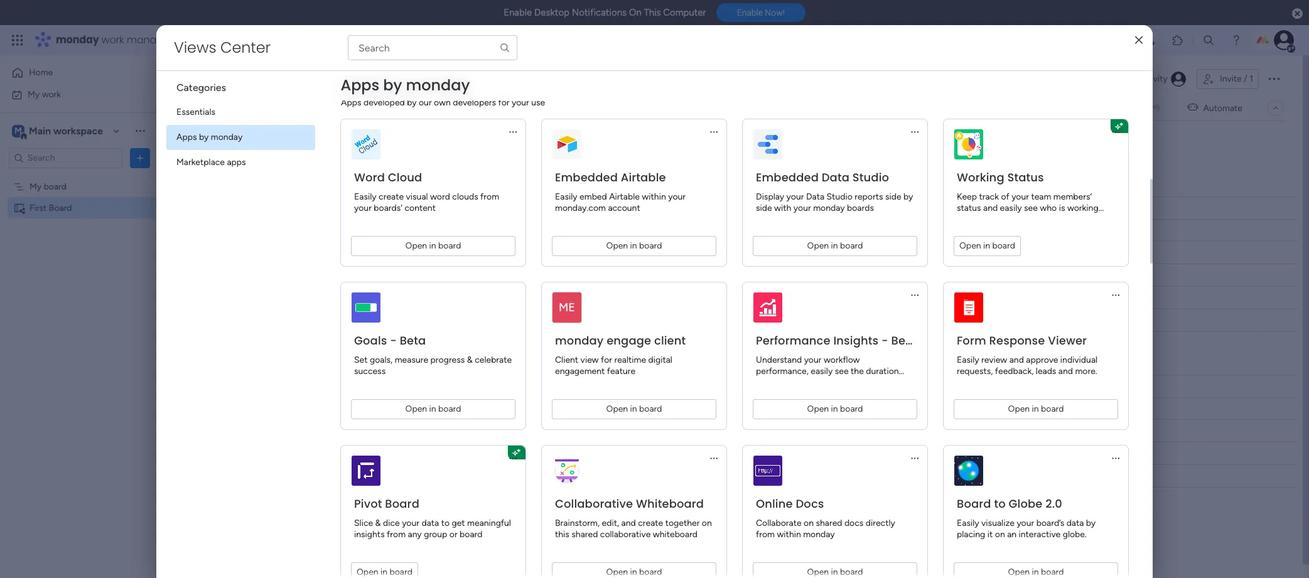 Task type: vqa. For each thing, say whether or not it's contained in the screenshot.
Options image
no



Task type: locate. For each thing, give the bounding box(es) containing it.
and up feedback,
[[1010, 355, 1024, 365]]

enable left now!
[[737, 8, 763, 18]]

open in board button for client
[[552, 399, 717, 419]]

Search in workspace field
[[26, 151, 105, 165]]

open for set
[[405, 404, 427, 414]]

open for create
[[405, 241, 427, 251]]

0 vertical spatial &
[[467, 355, 473, 365]]

option
[[0, 175, 160, 178]]

enable
[[504, 7, 532, 18], [737, 8, 763, 18]]

easily inside form response viewer easily review and approve individual requests, feedback, leads and more.
[[957, 355, 979, 365]]

open in board down collaborative
[[606, 567, 662, 578]]

1 horizontal spatial -
[[882, 333, 888, 349]]

0 vertical spatial it
[[569, 225, 574, 236]]

1 nov from the top
[[635, 248, 651, 258]]

open in board for embed
[[606, 241, 662, 251]]

menu image for form response viewer
[[1111, 290, 1121, 300]]

0 horizontal spatial see
[[835, 366, 849, 377]]

2 vertical spatial task
[[320, 381, 338, 391]]

board down interactive at the bottom
[[1041, 567, 1064, 578]]

0 horizontal spatial main
[[29, 125, 51, 137]]

home button
[[8, 63, 135, 83]]

1 embedded from the left
[[555, 170, 618, 185]]

embedded airtable easily embed airtable within your monday.com account
[[555, 170, 686, 214]]

invite
[[1220, 73, 1242, 84]]

0 vertical spatial side
[[885, 192, 902, 202]]

open down feature
[[606, 404, 628, 414]]

categories list box
[[166, 71, 325, 175]]

studio
[[853, 170, 889, 185], [827, 192, 853, 202]]

main right workspace "icon"
[[29, 125, 51, 137]]

apps inside apps by monday option
[[176, 132, 197, 143]]

open in board button for on
[[753, 563, 917, 578]]

within
[[642, 192, 666, 202], [777, 529, 801, 540]]

members'
[[1054, 192, 1092, 202]]

open for track
[[960, 241, 981, 251]]

1 horizontal spatial within
[[777, 529, 801, 540]]

1 menu image from the left
[[508, 127, 518, 137]]

1 horizontal spatial for
[[601, 355, 612, 365]]

workspace
[[53, 125, 103, 137]]

0 horizontal spatial &
[[375, 518, 381, 529]]

my inside list box
[[30, 181, 42, 192]]

apps by monday apps developed by our own developers for your use
[[341, 75, 545, 108]]

list box containing my board
[[0, 173, 160, 388]]

my for my board
[[30, 181, 42, 192]]

0 horizontal spatial first board
[[30, 203, 72, 213]]

0 horizontal spatial within
[[642, 192, 666, 202]]

add to favorites image
[[342, 73, 355, 85]]

16 nov
[[625, 271, 650, 280], [625, 405, 650, 414]]

1 horizontal spatial working
[[957, 170, 1005, 185]]

board down how
[[840, 404, 863, 414]]

your inside apps by monday apps developed by our own developers for your use
[[512, 97, 529, 108]]

task inside button
[[216, 136, 233, 146]]

open in board for on
[[807, 567, 863, 578]]

insights
[[834, 333, 879, 349]]

embedded inside embedded airtable easily embed airtable within your monday.com account
[[555, 170, 618, 185]]

create inside word cloud easily create visual word clouds from your boards' content
[[379, 192, 404, 202]]

status up working on it
[[535, 203, 561, 213]]

and left how
[[831, 377, 845, 388]]

open for embed
[[606, 241, 628, 251]]

form response viewer easily review and approve individual requests, feedback, leads and more.
[[957, 333, 1098, 377]]

open in board down feature
[[606, 404, 662, 414]]

word cloud easily create visual word clouds from your boards' content
[[354, 170, 499, 214]]

your up '"stuck"'
[[804, 355, 822, 365]]

client
[[654, 333, 686, 349]]

notifications
[[572, 7, 627, 18]]

in for beta
[[831, 404, 838, 414]]

embedded
[[555, 170, 618, 185], [756, 170, 819, 185]]

1 vertical spatial create
[[638, 518, 663, 529]]

in for display
[[831, 241, 838, 251]]

- inside performance insights - beta understand your workflow performance, easily see the duration tasks were "stuck" and how to improve
[[882, 333, 888, 349]]

board down my board
[[49, 203, 72, 213]]

easily up requests, at bottom
[[957, 355, 979, 365]]

open down '"stuck"'
[[807, 404, 829, 414]]

meaningful
[[467, 518, 511, 529]]

from right clouds
[[480, 192, 499, 202]]

board inside list box
[[49, 203, 72, 213]]

open down account
[[606, 241, 628, 251]]

create up boards'
[[379, 192, 404, 202]]

0 horizontal spatial apps by monday
[[176, 132, 243, 143]]

main workspace
[[29, 125, 103, 137]]

1 vertical spatial my
[[30, 181, 42, 192]]

1 horizontal spatial it
[[988, 529, 993, 540]]

1 vertical spatial within
[[777, 529, 801, 540]]

2 horizontal spatial to
[[994, 496, 1006, 512]]

1 18 from the top
[[625, 248, 633, 258]]

by
[[384, 75, 402, 95], [384, 75, 402, 96], [407, 97, 417, 108], [199, 132, 209, 143], [904, 192, 913, 202], [1086, 518, 1096, 529]]

board for pivot board
[[390, 567, 413, 578]]

select product image
[[11, 34, 24, 46]]

monday inside online docs collaborate on shared docs directly from within monday
[[803, 529, 835, 540]]

enable now! button
[[716, 3, 806, 22]]

in down online docs collaborate on shared docs directly from within monday
[[831, 567, 838, 578]]

1 vertical spatial status
[[535, 203, 561, 213]]

1 vertical spatial 18 nov
[[625, 427, 651, 436]]

0 vertical spatial status field
[[532, 201, 564, 215]]

approve
[[1026, 355, 1058, 365]]

side down display
[[756, 203, 772, 214]]

2 data from the left
[[1067, 518, 1084, 529]]

1 vertical spatial first board
[[30, 203, 72, 213]]

apps by monday option
[[166, 125, 315, 150]]

& inside "pivot board slice & dice your data to get meaningful insights from any group or board"
[[375, 518, 381, 529]]

in
[[429, 241, 436, 251], [630, 241, 637, 251], [831, 241, 838, 251], [983, 241, 990, 251], [429, 404, 436, 414], [630, 404, 637, 414], [831, 404, 838, 414], [1032, 404, 1039, 414], [381, 567, 388, 578], [630, 567, 637, 578], [831, 567, 838, 578], [1032, 567, 1039, 578]]

from inside "pivot board slice & dice your data to get meaningful insights from any group or board"
[[387, 529, 406, 540]]

in down "leads"
[[1032, 404, 1039, 414]]

board down whiteboard
[[639, 567, 662, 578]]

slice
[[354, 518, 373, 529]]

1 vertical spatial for
[[601, 355, 612, 365]]

easily inside embedded airtable easily embed airtable within your monday.com account
[[555, 192, 578, 202]]

open down insights
[[357, 567, 378, 578]]

0 horizontal spatial easily
[[811, 366, 833, 377]]

see down workflow
[[835, 366, 849, 377]]

easily inside working status keep track of your team members' status and easily see who is working from where
[[1000, 203, 1022, 214]]

0 vertical spatial easily
[[1000, 203, 1022, 214]]

Status field
[[532, 201, 564, 215], [532, 380, 564, 393]]

see
[[1024, 203, 1038, 214], [835, 366, 849, 377]]

2 status field from the top
[[532, 380, 564, 393]]

monday.com
[[555, 203, 606, 214]]

in for &
[[381, 567, 388, 578]]

for inside monday engage client client view for realtime digital engagement feature
[[601, 355, 612, 365]]

-
[[390, 333, 397, 349], [882, 333, 888, 349]]

apps by monday
[[341, 75, 470, 95], [176, 132, 243, 143]]

see inside performance insights - beta understand your workflow performance, easily see the duration tasks were "stuck" and how to improve
[[835, 366, 849, 377]]

list box
[[0, 173, 160, 388]]

my board
[[30, 181, 67, 192]]

open in board button down docs
[[753, 563, 917, 578]]

beta up measure
[[400, 333, 426, 349]]

for right view
[[601, 355, 612, 365]]

or
[[449, 529, 458, 540]]

1 vertical spatial side
[[756, 203, 772, 214]]

board for performance insights - beta
[[840, 404, 863, 414]]

understand
[[756, 355, 802, 365]]

1 horizontal spatial beta
[[891, 333, 918, 349]]

menu image for board to globe 2.0
[[1111, 453, 1121, 463]]

easily inside performance insights - beta understand your workflow performance, easily see the duration tasks were "stuck" and how to improve
[[811, 366, 833, 377]]

1 vertical spatial see
[[835, 366, 849, 377]]

see down team
[[1024, 203, 1038, 214]]

data right display
[[806, 192, 825, 202]]

my down the search in workspace field
[[30, 181, 42, 192]]

main inside button
[[210, 102, 229, 113]]

0 vertical spatial data
[[822, 170, 850, 185]]

1 vertical spatial 18
[[625, 427, 633, 436]]

for right developers
[[498, 97, 510, 108]]

16
[[625, 271, 633, 280], [625, 405, 633, 414]]

1 horizontal spatial see
[[1024, 203, 1038, 214]]

0 vertical spatial working
[[957, 170, 1005, 185]]

1 horizontal spatial first
[[208, 65, 249, 93]]

0 vertical spatial see
[[1024, 203, 1038, 214]]

your
[[512, 97, 529, 108], [668, 192, 686, 202], [787, 192, 804, 202], [1012, 192, 1029, 202], [354, 203, 372, 214], [794, 203, 811, 214], [804, 355, 822, 365], [402, 518, 420, 529], [1017, 518, 1034, 529]]

open for display
[[807, 241, 829, 251]]

0 vertical spatial main
[[210, 102, 229, 113]]

pivot board slice & dice your data to get meaningful insights from any group or board
[[354, 496, 511, 540]]

menu image
[[910, 127, 920, 137], [910, 290, 920, 300], [1111, 290, 1121, 300], [508, 453, 518, 463], [709, 453, 719, 463], [910, 453, 920, 463], [1111, 453, 1121, 463]]

by inside option
[[199, 132, 209, 143]]

board's
[[1037, 518, 1065, 529]]

improve
[[877, 377, 909, 388]]

apps by monday up 'marketplace apps'
[[176, 132, 243, 143]]

1 horizontal spatial side
[[885, 192, 902, 202]]

1 horizontal spatial main
[[210, 102, 229, 113]]

shareable board image
[[187, 72, 202, 87]]

shareable board image
[[13, 202, 25, 214]]

2 vertical spatial status
[[535, 381, 561, 392]]

autopilot image
[[1188, 99, 1198, 115]]

in for 2.0
[[1032, 567, 1039, 578]]

board for form response viewer
[[1041, 404, 1064, 414]]

0 horizontal spatial work
[[42, 89, 61, 100]]

board inside "pivot board slice & dice your data to get meaningful insights from any group or board"
[[385, 496, 419, 512]]

1 horizontal spatial &
[[467, 355, 473, 365]]

side right reports
[[885, 192, 902, 202]]

in down where
[[983, 241, 990, 251]]

open in board button for edit,
[[552, 563, 717, 578]]

status inside working status keep track of your team members' status and easily see who is working from where
[[1008, 170, 1044, 185]]

menu image for airtable
[[709, 127, 719, 137]]

and inside performance insights - beta understand your workflow performance, easily see the duration tasks were "stuck" and how to improve
[[831, 377, 845, 388]]

0 vertical spatial task
[[216, 136, 233, 146]]

1 image
[[1126, 26, 1137, 40]]

it inside board to globe 2.0 easily visualize your board's data by placing it on an interactive globe.
[[988, 529, 993, 540]]

1 horizontal spatial work
[[101, 33, 124, 47]]

your left use
[[512, 97, 529, 108]]

1 horizontal spatial easily
[[1000, 203, 1022, 214]]

work inside button
[[42, 89, 61, 100]]

open in board button for embed
[[552, 236, 717, 256]]

open in board for track
[[960, 241, 1015, 251]]

open in board down "leads"
[[1008, 404, 1064, 414]]

feedback,
[[995, 366, 1034, 377]]

on right together
[[702, 518, 712, 529]]

1 horizontal spatial enable
[[737, 8, 763, 18]]

on inside board to globe 2.0 easily visualize your board's data by placing it on an interactive globe.
[[995, 529, 1005, 540]]

open in board down content
[[405, 241, 461, 251]]

response
[[989, 333, 1045, 349]]

open in board down the date field on the left of the page
[[606, 241, 662, 251]]

menu image
[[508, 127, 518, 137], [709, 127, 719, 137], [1111, 127, 1121, 137]]

1 vertical spatial studio
[[827, 192, 853, 202]]

working for on
[[522, 225, 554, 236]]

in for client
[[630, 404, 637, 414]]

- right goals
[[390, 333, 397, 349]]

0 horizontal spatial working
[[522, 225, 554, 236]]

and up collaborative
[[621, 518, 636, 529]]

1 horizontal spatial apps by monday
[[341, 75, 470, 95]]

open in board button down how
[[753, 399, 917, 419]]

from
[[480, 192, 499, 202], [957, 214, 976, 225], [387, 529, 406, 540], [756, 529, 775, 540]]

board down digital
[[639, 404, 662, 414]]

1 16 from the top
[[625, 271, 633, 280]]

easily down word
[[354, 192, 377, 202]]

monday inside option
[[211, 132, 243, 143]]

2 beta from the left
[[891, 333, 918, 349]]

and down individual
[[1059, 366, 1073, 377]]

open in board button down insights
[[351, 563, 418, 578]]

1
[[1250, 73, 1253, 84]]

measure
[[395, 355, 428, 365]]

Search field
[[281, 133, 318, 150]]

from down collaborate
[[756, 529, 775, 540]]

it down monday.com at the top left of page
[[569, 225, 574, 236]]

collaborative
[[555, 496, 633, 512]]

working inside working status keep track of your team members' status and easily see who is working from where
[[957, 170, 1005, 185]]

online
[[756, 496, 793, 512]]

on down docs
[[804, 518, 814, 529]]

menu image for performance insights - beta
[[910, 290, 920, 300]]

0 vertical spatial first board
[[208, 65, 312, 93]]

1 vertical spatial easily
[[811, 366, 833, 377]]

1 vertical spatial shared
[[572, 529, 598, 540]]

to left get
[[441, 518, 450, 529]]

0 horizontal spatial first
[[30, 203, 47, 213]]

1 horizontal spatial create
[[638, 518, 663, 529]]

2 - from the left
[[882, 333, 888, 349]]

open down online docs collaborate on shared docs directly from within monday
[[807, 567, 829, 578]]

performance insights - beta understand your workflow performance, easily see the duration tasks were "stuck" and how to improve
[[756, 333, 918, 388]]

1 vertical spatial &
[[375, 518, 381, 529]]

open down an
[[1008, 567, 1030, 578]]

use
[[531, 97, 545, 108]]

to up visualize
[[994, 496, 1006, 512]]

board for monday engage client
[[639, 404, 662, 414]]

0 horizontal spatial create
[[379, 192, 404, 202]]

open in board down where
[[960, 241, 1015, 251]]

2 18 from the top
[[625, 427, 633, 436]]

viewer
[[1048, 333, 1087, 349]]

main table button
[[190, 98, 261, 118]]

in down performance insights - beta understand your workflow performance, easily see the duration tasks were "stuck" and how to improve
[[831, 404, 838, 414]]

were
[[779, 377, 798, 388]]

by inside the embedded data studio display your data studio reports side by side with your monday boards
[[904, 192, 913, 202]]

enable for enable desktop notifications on this computer
[[504, 7, 532, 18]]

content
[[405, 203, 436, 214]]

0 vertical spatial airtable
[[621, 170, 666, 185]]

review
[[982, 355, 1007, 365]]

0 horizontal spatial -
[[390, 333, 397, 349]]

18 down account
[[625, 248, 633, 258]]

1 vertical spatial 16
[[625, 405, 633, 414]]

main
[[210, 102, 229, 113], [29, 125, 51, 137]]

2 menu image from the left
[[709, 127, 719, 137]]

0 horizontal spatial to
[[441, 518, 450, 529]]

0 horizontal spatial side
[[756, 203, 772, 214]]

1 data from the left
[[422, 518, 439, 529]]

date
[[627, 203, 645, 213]]

first up main table
[[208, 65, 249, 93]]

on
[[556, 225, 567, 236], [702, 518, 712, 529], [804, 518, 814, 529], [995, 529, 1005, 540]]

placing
[[957, 529, 986, 540]]

1 horizontal spatial menu image
[[709, 127, 719, 137]]

0 vertical spatial apps by monday
[[341, 75, 470, 95]]

in for easily
[[1032, 404, 1039, 414]]

my inside button
[[28, 89, 40, 100]]

it down visualize
[[988, 529, 993, 540]]

celebrate
[[475, 355, 512, 365]]

studio up boards at right top
[[827, 192, 853, 202]]

board for board to globe 2.0
[[1041, 567, 1064, 578]]

apps by monday up our
[[341, 75, 470, 95]]

main inside the 'workspace selection' element
[[29, 125, 51, 137]]

open in board button for 2.0
[[954, 563, 1118, 578]]

18
[[625, 248, 633, 258], [625, 427, 633, 436]]

0 horizontal spatial menu image
[[508, 127, 518, 137]]

status up team
[[1008, 170, 1044, 185]]

0 horizontal spatial shared
[[572, 529, 598, 540]]

2 horizontal spatial menu image
[[1111, 127, 1121, 137]]

dice
[[383, 518, 400, 529]]

1 vertical spatial status field
[[532, 380, 564, 393]]

in for create
[[429, 241, 436, 251]]

open in board button down collaborative
[[552, 563, 717, 578]]

status field up working on it
[[532, 201, 564, 215]]

boards'
[[374, 203, 403, 214]]

2.0
[[1046, 496, 1062, 512]]

dapulse close image
[[1292, 8, 1303, 20]]

in down the date field on the left of the page
[[630, 241, 637, 251]]

0 vertical spatial 16
[[625, 271, 633, 280]]

0 vertical spatial create
[[379, 192, 404, 202]]

open in board button down boards at right top
[[753, 236, 917, 256]]

open in board for client
[[606, 404, 662, 414]]

shared down the brainstorm,
[[572, 529, 598, 540]]

working on it
[[522, 225, 574, 236]]

First Board field
[[205, 65, 315, 93]]

board down the date field on the left of the page
[[639, 241, 662, 251]]

on
[[629, 7, 642, 18]]

0 horizontal spatial beta
[[400, 333, 426, 349]]

board down any
[[390, 567, 413, 578]]

board down progress on the left
[[438, 404, 461, 414]]

in down collaborative
[[630, 567, 637, 578]]

who
[[1040, 203, 1057, 214]]

1 - from the left
[[390, 333, 397, 349]]

0 vertical spatial for
[[498, 97, 510, 108]]

data
[[422, 518, 439, 529], [1067, 518, 1084, 529]]

within down collaborate
[[777, 529, 801, 540]]

1 vertical spatial it
[[988, 529, 993, 540]]

search image
[[499, 42, 511, 53]]

globe
[[1009, 496, 1043, 512]]

your up any
[[402, 518, 420, 529]]

realtime
[[614, 355, 646, 365]]

within up 'date'
[[642, 192, 666, 202]]

1 vertical spatial working
[[522, 225, 554, 236]]

18 down feature
[[625, 427, 633, 436]]

beta inside performance insights - beta understand your workflow performance, easily see the duration tasks were "stuck" and how to improve
[[891, 333, 918, 349]]

18 nov down feature
[[625, 427, 651, 436]]

open in board
[[405, 241, 461, 251], [606, 241, 662, 251], [807, 241, 863, 251], [960, 241, 1015, 251], [405, 404, 461, 414], [606, 404, 662, 414], [807, 404, 863, 414], [1008, 404, 1064, 414], [357, 567, 413, 578], [606, 567, 662, 578], [807, 567, 863, 578], [1008, 567, 1064, 578]]

0 vertical spatial my
[[28, 89, 40, 100]]

on inside online docs collaborate on shared docs directly from within monday
[[804, 518, 814, 529]]

open down content
[[405, 241, 427, 251]]

open in board down how
[[807, 404, 863, 414]]

easily up monday.com at the top left of page
[[555, 192, 578, 202]]

and inside working status keep track of your team members' status and easily see who is working from where
[[983, 203, 998, 214]]

open in board down insights
[[357, 567, 413, 578]]

account
[[608, 203, 640, 214]]

open in board button down feature
[[552, 399, 717, 419]]

menu image for online docs
[[910, 453, 920, 463]]

& right progress on the left
[[467, 355, 473, 365]]

center
[[220, 37, 271, 58]]

open in board button down interactive at the bottom
[[954, 563, 1118, 578]]

data
[[822, 170, 850, 185], [806, 192, 825, 202]]

0 horizontal spatial data
[[422, 518, 439, 529]]

0 horizontal spatial for
[[498, 97, 510, 108]]

embedded inside the embedded data studio display your data studio reports side by side with your monday boards
[[756, 170, 819, 185]]

enable left desktop
[[504, 7, 532, 18]]

1 beta from the left
[[400, 333, 426, 349]]

by inside board to globe 2.0 easily visualize your board's data by placing it on an interactive globe.
[[1086, 518, 1096, 529]]

to right how
[[866, 377, 875, 388]]

status field down "client"
[[532, 380, 564, 393]]

1 vertical spatial 16 nov
[[625, 405, 650, 414]]

1 vertical spatial main
[[29, 125, 51, 137]]

1 18 nov from the top
[[625, 248, 651, 258]]

easily
[[1000, 203, 1022, 214], [811, 366, 833, 377]]

directly
[[866, 518, 895, 529]]

& left dice
[[375, 518, 381, 529]]

4 nov from the top
[[635, 427, 651, 436]]

0 vertical spatial 18 nov
[[625, 248, 651, 258]]

docs
[[796, 496, 824, 512]]

easily
[[354, 192, 377, 202], [555, 192, 578, 202], [957, 355, 979, 365], [957, 518, 979, 529]]

person button
[[325, 131, 380, 151]]

angle down image
[[244, 137, 250, 146]]

1 horizontal spatial shared
[[816, 518, 842, 529]]

board for online docs
[[840, 567, 863, 578]]

1 vertical spatial apps by monday
[[176, 132, 243, 143]]

your right of
[[1012, 192, 1029, 202]]

in for on
[[831, 567, 838, 578]]

board down where
[[993, 241, 1015, 251]]

0 vertical spatial status
[[1008, 170, 1044, 185]]

1 vertical spatial first
[[30, 203, 47, 213]]

2 nov from the top
[[635, 271, 650, 280]]

in down interactive at the bottom
[[1032, 567, 1039, 578]]

1 horizontal spatial data
[[1067, 518, 1084, 529]]

1 vertical spatial to
[[994, 496, 1006, 512]]

work left management
[[101, 33, 124, 47]]

open in board button for &
[[351, 563, 418, 578]]

18 nov down the date field on the left of the page
[[625, 248, 651, 258]]

enable inside button
[[737, 8, 763, 18]]

in down the embedded data studio display your data studio reports side by side with your monday boards
[[831, 241, 838, 251]]

2 embedded from the left
[[756, 170, 819, 185]]

None search field
[[348, 35, 517, 60]]

0 vertical spatial to
[[866, 377, 875, 388]]

airtable up account
[[609, 192, 640, 202]]

show board description image
[[321, 73, 336, 85]]

success
[[354, 366, 386, 377]]

0 horizontal spatial embedded
[[555, 170, 618, 185]]

0 vertical spatial first
[[208, 65, 249, 93]]

board for goals - beta
[[438, 404, 461, 414]]

your right the date field on the left of the page
[[668, 192, 686, 202]]

collaborative
[[600, 529, 651, 540]]

shared left docs
[[816, 518, 842, 529]]

my down home
[[28, 89, 40, 100]]

0 vertical spatial within
[[642, 192, 666, 202]]

1 horizontal spatial to
[[866, 377, 875, 388]]

1 horizontal spatial embedded
[[756, 170, 819, 185]]

of
[[1001, 192, 1010, 202]]

1 vertical spatial work
[[42, 89, 61, 100]]

0 vertical spatial 18
[[625, 248, 633, 258]]

whiteboard
[[636, 496, 704, 512]]

first right shareable board icon
[[30, 203, 47, 213]]

first board down the center
[[208, 65, 312, 93]]

for inside apps by monday apps developed by our own developers for your use
[[498, 97, 510, 108]]

0 vertical spatial 16 nov
[[625, 271, 650, 280]]

in down insights
[[381, 567, 388, 578]]

boards
[[847, 203, 874, 214]]

board inside board to globe 2.0 easily visualize your board's data by placing it on an interactive globe.
[[957, 496, 991, 512]]

0 horizontal spatial enable
[[504, 7, 532, 18]]

leads
[[1036, 366, 1057, 377]]

from inside online docs collaborate on shared docs directly from within monday
[[756, 529, 775, 540]]



Task type: describe. For each thing, give the bounding box(es) containing it.
menu image for collaborative whiteboard
[[709, 453, 719, 463]]

work for monday
[[101, 33, 124, 47]]

client
[[555, 355, 578, 365]]

categories
[[176, 82, 226, 94]]

open in board button for track
[[954, 236, 1021, 256]]

first inside list box
[[30, 203, 47, 213]]

hide button
[[495, 131, 541, 151]]

monday inside monday engage client client view for realtime digital engagement feature
[[555, 333, 604, 349]]

my work button
[[8, 84, 135, 105]]

board for working status
[[993, 241, 1015, 251]]

/
[[1244, 73, 1248, 84]]

working for status
[[957, 170, 1005, 185]]

1 16 nov from the top
[[625, 271, 650, 280]]

menu image for embedded data studio
[[910, 127, 920, 137]]

easily inside word cloud easily create visual word clouds from your boards' content
[[354, 192, 377, 202]]

open in board for set
[[405, 404, 461, 414]]

open in board for display
[[807, 241, 863, 251]]

see inside working status keep track of your team members' status and easily see who is working from where
[[1024, 203, 1038, 214]]

embedded for embedded data studio
[[756, 170, 819, 185]]

collaborative whiteboard brainstorm, edit, and create together on this shared collaborative whiteboard
[[555, 496, 712, 540]]

your right the with
[[794, 203, 811, 214]]

tasks
[[756, 377, 776, 388]]

3 nov from the top
[[635, 405, 650, 414]]

board inside list box
[[44, 181, 67, 192]]

board for embedded airtable
[[639, 241, 662, 251]]

easily inside board to globe 2.0 easily visualize your board's data by placing it on an interactive globe.
[[957, 518, 979, 529]]

from inside word cloud easily create visual word clouds from your boards' content
[[480, 192, 499, 202]]

desktop
[[534, 7, 570, 18]]

open for client
[[606, 404, 628, 414]]

me
[[559, 301, 575, 315]]

search everything image
[[1203, 34, 1215, 46]]

hide
[[515, 136, 533, 147]]

2 16 from the top
[[625, 405, 633, 414]]

board for collaborative whiteboard
[[639, 567, 662, 578]]

2 18 nov from the top
[[625, 427, 651, 436]]

open in board button for beta
[[753, 399, 917, 419]]

invite members image
[[1144, 34, 1157, 46]]

my for my work
[[28, 89, 40, 100]]

1 vertical spatial airtable
[[609, 192, 640, 202]]

and inside collaborative whiteboard brainstorm, edit, and create together on this shared collaborative whiteboard
[[621, 518, 636, 529]]

your inside "pivot board slice & dice your data to get meaningful insights from any group or board"
[[402, 518, 420, 529]]

open in board button for create
[[351, 236, 516, 256]]

form
[[957, 333, 986, 349]]

invite / 1 button
[[1197, 69, 1259, 89]]

done
[[537, 247, 558, 258]]

your inside board to globe 2.0 easily visualize your board's data by placing it on an interactive globe.
[[1017, 518, 1034, 529]]

shared inside collaborative whiteboard brainstorm, edit, and create together on this shared collaborative whiteboard
[[572, 529, 598, 540]]

jacob simon image
[[1274, 30, 1294, 50]]

get
[[452, 518, 465, 529]]

3 menu image from the left
[[1111, 127, 1121, 137]]

marketplace
[[176, 157, 225, 168]]

open in board for &
[[357, 567, 413, 578]]

data inside board to globe 2.0 easily visualize your board's data by placing it on an interactive globe.
[[1067, 518, 1084, 529]]

essentials option
[[166, 100, 315, 125]]

& inside goals - beta set goals, measure progress & celebrate success
[[467, 355, 473, 365]]

home
[[29, 67, 53, 78]]

individual
[[1061, 355, 1098, 365]]

Search for a column type search field
[[348, 35, 517, 60]]

essentials
[[176, 107, 215, 117]]

collapse board header image
[[1271, 103, 1281, 113]]

status for second status field
[[535, 381, 561, 392]]

see
[[220, 35, 235, 45]]

goals,
[[370, 355, 393, 365]]

main table
[[210, 102, 251, 113]]

interactive
[[1019, 529, 1061, 540]]

team
[[1031, 192, 1052, 202]]

collaborate
[[756, 518, 802, 529]]

open for on
[[807, 567, 829, 578]]

management
[[127, 33, 195, 47]]

views center
[[174, 37, 271, 58]]

1 vertical spatial data
[[806, 192, 825, 202]]

how
[[847, 377, 864, 388]]

in for track
[[983, 241, 990, 251]]

cloud
[[388, 170, 422, 185]]

performance
[[756, 333, 831, 349]]

track
[[979, 192, 999, 202]]

0 horizontal spatial it
[[569, 225, 574, 236]]

new task button
[[190, 131, 238, 151]]

board for word cloud
[[438, 241, 461, 251]]

more.
[[1075, 366, 1098, 377]]

word
[[430, 192, 450, 202]]

workspace image
[[12, 124, 24, 138]]

this
[[644, 7, 661, 18]]

open in board button for set
[[351, 399, 516, 419]]

enable desktop notifications on this computer
[[504, 7, 706, 18]]

table
[[231, 102, 251, 113]]

see plans button
[[203, 31, 263, 50]]

in for edit,
[[630, 567, 637, 578]]

board for embedded data studio
[[840, 241, 863, 251]]

reports
[[855, 192, 883, 202]]

within inside embedded airtable easily embed airtable within your monday.com account
[[642, 192, 666, 202]]

create inside collaborative whiteboard brainstorm, edit, and create together on this shared collaborative whiteboard
[[638, 518, 663, 529]]

1 vertical spatial task
[[320, 202, 338, 213]]

Date field
[[623, 201, 648, 215]]

globe.
[[1063, 529, 1087, 540]]

to inside board to globe 2.0 easily visualize your board's data by placing it on an interactive globe.
[[994, 496, 1006, 512]]

requests,
[[957, 366, 993, 377]]

clouds
[[452, 192, 478, 202]]

person
[[345, 136, 372, 147]]

monday inside the embedded data studio display your data studio reports side by side with your monday boards
[[813, 203, 845, 214]]

categories heading
[[166, 71, 315, 100]]

enable now!
[[737, 8, 785, 18]]

is
[[1059, 203, 1065, 214]]

your inside word cloud easily create visual word clouds from your boards' content
[[354, 203, 372, 214]]

1 horizontal spatial first board
[[208, 65, 312, 93]]

plans
[[237, 35, 258, 45]]

in for set
[[429, 404, 436, 414]]

enable for enable now!
[[737, 8, 763, 18]]

in for embed
[[630, 241, 637, 251]]

marketplace apps option
[[166, 150, 315, 175]]

v2 search image
[[271, 134, 281, 148]]

apps
[[227, 157, 246, 168]]

menu image for cloud
[[508, 127, 518, 137]]

monday work management
[[56, 33, 195, 47]]

progress
[[431, 355, 465, 365]]

open in board button for easily
[[954, 399, 1118, 419]]

online docs collaborate on shared docs directly from within monday
[[756, 496, 895, 540]]

my work
[[28, 89, 61, 100]]

first board inside list box
[[30, 203, 72, 213]]

on inside collaborative whiteboard brainstorm, edit, and create together on this shared collaborative whiteboard
[[702, 518, 712, 529]]

goals
[[354, 333, 387, 349]]

working status keep track of your team members' status and easily see who is working from where
[[957, 170, 1099, 225]]

open in board for easily
[[1008, 404, 1064, 414]]

open in board for beta
[[807, 404, 863, 414]]

board inside "pivot board slice & dice your data to get meaningful insights from any group or board"
[[460, 529, 483, 540]]

engage
[[607, 333, 651, 349]]

activity
[[1137, 73, 1168, 84]]

working
[[1068, 203, 1099, 214]]

beta inside goals - beta set goals, measure progress & celebrate success
[[400, 333, 426, 349]]

work for my
[[42, 89, 61, 100]]

1 status field from the top
[[532, 201, 564, 215]]

word
[[354, 170, 385, 185]]

open in board button for display
[[753, 236, 917, 256]]

to inside performance insights - beta understand your workflow performance, easily see the duration tasks were "stuck" and how to improve
[[866, 377, 875, 388]]

dapulse x slim image
[[1135, 35, 1143, 45]]

main for main workspace
[[29, 125, 51, 137]]

digital
[[648, 355, 673, 365]]

2 16 nov from the top
[[625, 405, 650, 414]]

open for 2.0
[[1008, 567, 1030, 578]]

your inside embedded airtable easily embed airtable within your monday.com account
[[668, 192, 686, 202]]

open in board for 2.0
[[1008, 567, 1064, 578]]

open for &
[[357, 567, 378, 578]]

within inside online docs collaborate on shared docs directly from within monday
[[777, 529, 801, 540]]

status for 2nd status field from the bottom of the page
[[535, 203, 561, 213]]

help image
[[1230, 34, 1243, 46]]

performance,
[[756, 366, 809, 377]]

edit,
[[602, 518, 619, 529]]

open in board for create
[[405, 241, 461, 251]]

apps image
[[1172, 34, 1184, 46]]

open in board for edit,
[[606, 567, 662, 578]]

computer
[[663, 7, 706, 18]]

views
[[174, 37, 216, 58]]

this
[[555, 529, 570, 540]]

m
[[14, 125, 22, 136]]

open for edit,
[[606, 567, 628, 578]]

your inside working status keep track of your team members' status and easily see who is working from where
[[1012, 192, 1029, 202]]

board left show board description image
[[253, 65, 312, 93]]

embedded for embedded airtable
[[555, 170, 618, 185]]

"stuck"
[[800, 377, 828, 388]]

on up "done"
[[556, 225, 567, 236]]

monday inside apps by monday apps developed by our own developers for your use
[[406, 75, 470, 96]]

new
[[195, 136, 214, 146]]

own
[[434, 97, 451, 108]]

0 vertical spatial studio
[[853, 170, 889, 185]]

data inside "pivot board slice & dice your data to get meaningful insights from any group or board"
[[422, 518, 439, 529]]

main for main table
[[210, 102, 229, 113]]

the
[[851, 366, 864, 377]]

open for easily
[[1008, 404, 1030, 414]]

to inside "pivot board slice & dice your data to get meaningful insights from any group or board"
[[441, 518, 450, 529]]

pivot
[[354, 496, 382, 512]]

workspace selection element
[[12, 123, 105, 140]]

open for beta
[[807, 404, 829, 414]]

- inside goals - beta set goals, measure progress & celebrate success
[[390, 333, 397, 349]]

shared inside online docs collaborate on shared docs directly from within monday
[[816, 518, 842, 529]]

your up the with
[[787, 192, 804, 202]]

your inside performance insights - beta understand your workflow performance, easily see the duration tasks were "stuck" and how to improve
[[804, 355, 822, 365]]

from inside working status keep track of your team members' status and easily see who is working from where
[[957, 214, 976, 225]]

apps by monday inside option
[[176, 132, 243, 143]]

board to globe 2.0 easily visualize your board's data by placing it on an interactive globe.
[[957, 496, 1096, 540]]

developers
[[453, 97, 496, 108]]



